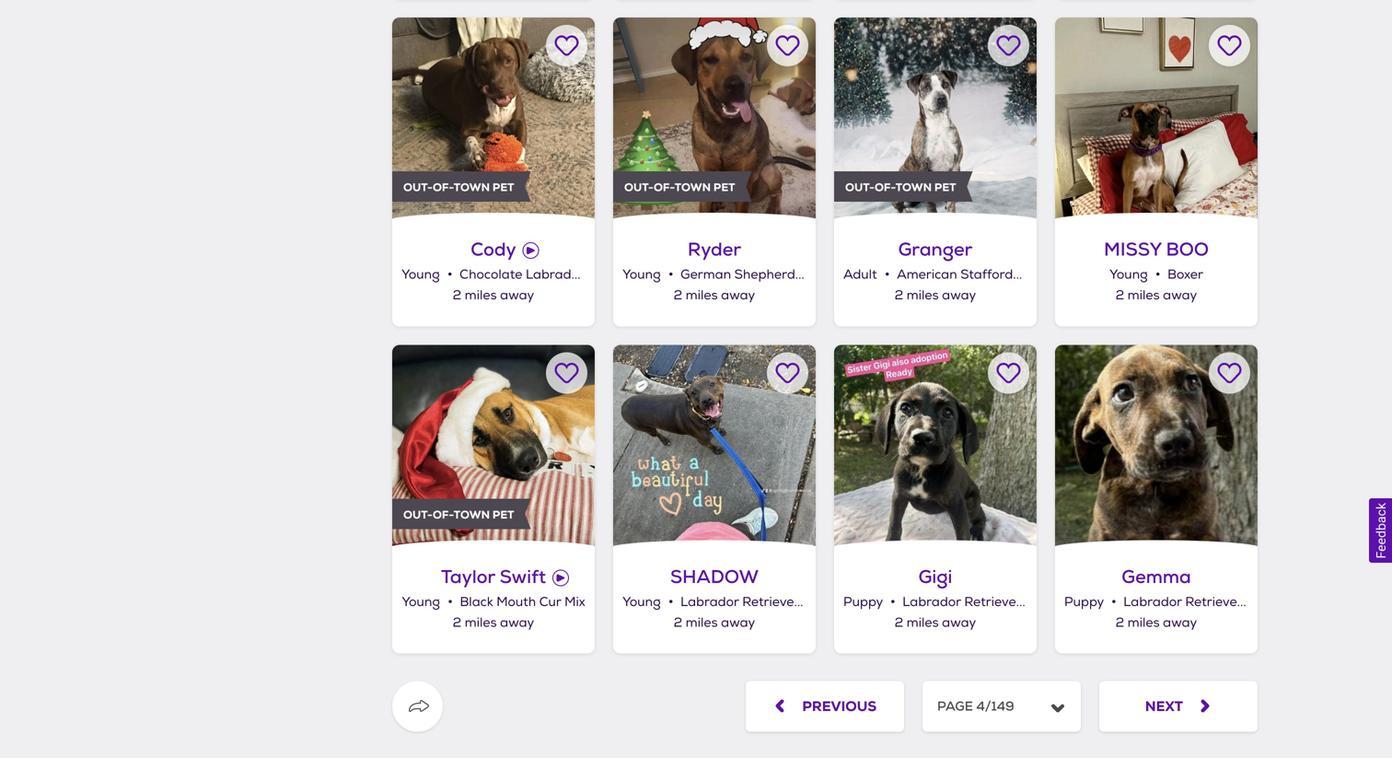 Task type: describe. For each thing, give the bounding box(es) containing it.
2 for ryder
[[674, 287, 683, 303]]

granger, adoptable dog, adult male american staffordshire terrier mix, 2 miles away, out-of-town pet. image
[[834, 18, 1037, 220]]

page 4/149 button
[[923, 681, 1081, 732]]

labrador for gigi
[[903, 594, 961, 610]]

page
[[938, 698, 974, 715]]

ridgeback
[[909, 267, 974, 283]]

black mouth cur mix
[[460, 594, 585, 610]]

2 miles away down chocolate
[[453, 287, 534, 303]]

labrador retriever & pointer mix for gemma
[[1124, 594, 1327, 610]]

chocolate
[[460, 267, 523, 283]]

puppy for gemma
[[1065, 594, 1104, 610]]

labrador for gemma
[[1124, 594, 1182, 610]]

retriever for gigi
[[965, 594, 1022, 610]]

away for granger
[[942, 287, 977, 303]]

gemma, adoptable dog, puppy female labrador retriever & pointer mix, 2 miles away. image
[[1056, 345, 1258, 547]]

retriever for gemma
[[1186, 594, 1243, 610]]

2 for gemma
[[1116, 615, 1125, 631]]

town for german shepherd dog & rhodesian ridgeback mix
[[675, 180, 711, 195]]

young for ryder
[[623, 267, 661, 283]]

town for black mouth cur mix
[[454, 507, 490, 522]]

next
[[1146, 697, 1183, 716]]

gigi, adoptable dog, puppy female labrador retriever & pointer mix, 2 miles away. image
[[834, 345, 1037, 547]]

rhodesian
[[840, 267, 906, 283]]

next button
[[1100, 681, 1258, 732]]

black
[[460, 594, 493, 610]]

labrador down has video image
[[526, 267, 584, 283]]

2 terrier from the left
[[1046, 267, 1086, 283]]

boxer
[[1168, 267, 1204, 283]]

2 miles away for ryder
[[674, 287, 755, 303]]

2 miles away for gigi
[[895, 615, 977, 631]]

2 for missy boo
[[1116, 287, 1125, 303]]

2 for granger
[[895, 287, 904, 303]]

out-of-town pet for american
[[846, 180, 957, 195]]

missy boo
[[1104, 237, 1209, 262]]

of- for american
[[875, 180, 896, 195]]

2 staffordshire from the left
[[961, 267, 1043, 283]]

1 american from the left
[[660, 267, 720, 283]]

cody
[[471, 237, 516, 262]]

boo
[[1166, 237, 1209, 262]]

town for american staffordshire terrier mix
[[896, 180, 932, 195]]

gigi
[[919, 564, 953, 589]]

previous button
[[746, 681, 904, 732]]

2 miles away down black
[[453, 615, 534, 631]]

out- for german shepherd dog & rhodesian ridgeback mix
[[624, 180, 654, 195]]

swift
[[500, 564, 546, 589]]

2 american from the left
[[897, 267, 958, 283]]

2 miles away for shadow
[[674, 615, 755, 631]]

pointer for gigi
[[1037, 594, 1082, 610]]

miles for gemma
[[1128, 615, 1160, 631]]

young left black
[[402, 594, 440, 610]]

out- for chocolate labrador retriever & american staffordshire terrier mix
[[403, 180, 433, 195]]

miles for gigi
[[907, 615, 939, 631]]

german
[[681, 267, 731, 283]]

labrador retriever & pointer mix for gigi
[[903, 594, 1106, 610]]

pet for american
[[935, 180, 957, 195]]

shadow, adoptable dog, young female labrador retriever mix, 2 miles away. image
[[613, 345, 816, 547]]

1 staffordshire from the left
[[723, 267, 806, 283]]

miles for ryder
[[686, 287, 718, 303]]

missy boo, adoptable dog, young female boxer, 2 miles away. image
[[1056, 18, 1258, 220]]

labrador for shadow
[[681, 594, 739, 610]]



Task type: vqa. For each thing, say whether or not it's contained in the screenshot.


Task type: locate. For each thing, give the bounding box(es) containing it.
labrador retriever mix
[[681, 594, 824, 610]]

out-of-town pet for german
[[624, 180, 736, 195]]

1 horizontal spatial pointer
[[1258, 594, 1303, 610]]

young right cur
[[623, 594, 661, 610]]

of- for german
[[654, 180, 675, 195]]

pointer
[[1037, 594, 1082, 610], [1258, 594, 1303, 610]]

0 horizontal spatial staffordshire
[[723, 267, 806, 283]]

town
[[454, 180, 490, 195], [675, 180, 711, 195], [896, 180, 932, 195], [454, 507, 490, 522]]

out-of-town pet up taylor
[[403, 507, 514, 522]]

1 horizontal spatial staffordshire
[[961, 267, 1043, 283]]

town for chocolate labrador retriever & american staffordshire terrier mix
[[454, 180, 490, 195]]

away down gemma
[[1163, 615, 1198, 631]]

young for shadow
[[623, 594, 661, 610]]

away for shadow
[[721, 615, 755, 631]]

miles down ridgeback
[[907, 287, 939, 303]]

labrador retriever & pointer mix
[[903, 594, 1106, 610], [1124, 594, 1327, 610]]

young
[[402, 267, 440, 283], [623, 267, 661, 283], [1110, 267, 1148, 283], [402, 594, 440, 610], [623, 594, 661, 610]]

labrador
[[526, 267, 584, 283], [681, 594, 739, 610], [903, 594, 961, 610], [1124, 594, 1182, 610]]

2 miles away for missy boo
[[1116, 287, 1198, 303]]

away down gigi
[[942, 615, 977, 631]]

of- for chocolate
[[433, 180, 454, 195]]

out- for american staffordshire terrier mix
[[846, 180, 875, 195]]

miles down gemma
[[1128, 615, 1160, 631]]

chocolate labrador retriever & american staffordshire terrier mix
[[460, 267, 873, 283]]

away down shepherd
[[721, 287, 755, 303]]

out-
[[403, 180, 433, 195], [624, 180, 654, 195], [846, 180, 875, 195], [403, 507, 433, 522]]

miles for granger
[[907, 287, 939, 303]]

labrador retriever & pointer mix down gigi
[[903, 594, 1106, 610]]

ryder, adoptable dog, young male german shepherd dog & rhodesian ridgeback mix, 2 miles away, out-of-town pet. image
[[613, 18, 816, 220]]

1 puppy from the left
[[844, 594, 883, 610]]

labrador retriever & pointer mix down gemma
[[1124, 594, 1327, 610]]

2 miles away for gemma
[[1116, 615, 1198, 631]]

pet for german
[[714, 180, 736, 195]]

1 horizontal spatial terrier
[[1046, 267, 1086, 283]]

2 puppy from the left
[[1065, 594, 1104, 610]]

miles for missy boo
[[1128, 287, 1160, 303]]

pet up taylor swift
[[493, 507, 514, 522]]

away down chocolate
[[500, 287, 534, 303]]

puppy
[[844, 594, 883, 610], [1065, 594, 1104, 610]]

town up 'granger'
[[896, 180, 932, 195]]

2 for shadow
[[674, 615, 683, 631]]

cody, adoptable dog, young male chocolate labrador retriever & american staffordshire terrier mix, 2 miles away, has video, out-of-town pet. image
[[392, 18, 595, 220]]

1 pointer from the left
[[1037, 594, 1082, 610]]

away down boxer
[[1163, 287, 1198, 303]]

away for ryder
[[721, 287, 755, 303]]

away for gemma
[[1163, 615, 1198, 631]]

miles for shadow
[[686, 615, 718, 631]]

1 horizontal spatial labrador retriever & pointer mix
[[1124, 594, 1327, 610]]

0 horizontal spatial labrador retriever & pointer mix
[[903, 594, 1106, 610]]

away for gigi
[[942, 615, 977, 631]]

0 horizontal spatial american
[[660, 267, 720, 283]]

mix
[[852, 267, 873, 283], [977, 267, 998, 283], [1090, 267, 1111, 283], [565, 594, 585, 610], [803, 594, 824, 610], [1086, 594, 1106, 610], [1307, 594, 1327, 610]]

taylor swift
[[441, 564, 546, 589]]

terrier
[[808, 267, 849, 283], [1046, 267, 1086, 283]]

of- for black
[[433, 507, 454, 522]]

taylor
[[441, 564, 495, 589]]

2 miles away down gigi
[[895, 615, 977, 631]]

away down mouth
[[500, 615, 534, 631]]

2 for gigi
[[895, 615, 904, 631]]

out-of-town pet up 'cody'
[[403, 180, 514, 195]]

pet up 'granger'
[[935, 180, 957, 195]]

away
[[500, 287, 534, 303], [721, 287, 755, 303], [942, 287, 977, 303], [1163, 287, 1198, 303], [500, 615, 534, 631], [721, 615, 755, 631], [942, 615, 977, 631], [1163, 615, 1198, 631]]

has video image
[[523, 242, 539, 259]]

gemma
[[1122, 564, 1192, 589]]

town up the ryder
[[675, 180, 711, 195]]

2 miles away
[[453, 287, 534, 303], [674, 287, 755, 303], [895, 287, 977, 303], [1116, 287, 1198, 303], [453, 615, 534, 631], [674, 615, 755, 631], [895, 615, 977, 631], [1116, 615, 1198, 631]]

out-of-town pet up the ryder
[[624, 180, 736, 195]]

pet
[[493, 180, 514, 195], [714, 180, 736, 195], [935, 180, 957, 195], [493, 507, 514, 522]]

young left german
[[623, 267, 661, 283]]

page 4/149
[[938, 698, 1015, 715]]

pet for chocolate
[[493, 180, 514, 195]]

labrador down gigi
[[903, 594, 961, 610]]

pet up the ryder
[[714, 180, 736, 195]]

of-
[[433, 180, 454, 195], [654, 180, 675, 195], [875, 180, 896, 195], [433, 507, 454, 522]]

staffordshire down the ryder
[[723, 267, 806, 283]]

miles down the missy
[[1128, 287, 1160, 303]]

young down the missy
[[1110, 267, 1148, 283]]

&
[[648, 267, 657, 283], [827, 267, 836, 283], [1025, 594, 1034, 610], [1246, 594, 1255, 610]]

2 pointer from the left
[[1258, 594, 1303, 610]]

american staffordshire terrier mix
[[897, 267, 1111, 283]]

2 miles away down ridgeback
[[895, 287, 977, 303]]

2
[[453, 287, 462, 303], [674, 287, 683, 303], [895, 287, 904, 303], [1116, 287, 1125, 303], [453, 615, 462, 631], [674, 615, 683, 631], [895, 615, 904, 631], [1116, 615, 1125, 631]]

away down ridgeback
[[942, 287, 977, 303]]

american down the ryder
[[660, 267, 720, 283]]

labrador down gemma
[[1124, 594, 1182, 610]]

labrador down shadow
[[681, 594, 739, 610]]

out-of-town pet for chocolate
[[403, 180, 514, 195]]

1 horizontal spatial american
[[897, 267, 958, 283]]

pet for black
[[493, 507, 514, 522]]

retriever for shadow
[[743, 594, 800, 610]]

missy
[[1104, 237, 1162, 262]]

out-of-town pet up 'granger'
[[846, 180, 957, 195]]

staffordshire down 'granger'
[[961, 267, 1043, 283]]

pointer for gemma
[[1258, 594, 1303, 610]]

0 horizontal spatial terrier
[[808, 267, 849, 283]]

adult
[[844, 267, 877, 283]]

young left chocolate
[[402, 267, 440, 283]]

town up 'cody'
[[454, 180, 490, 195]]

german shepherd dog & rhodesian ridgeback mix
[[681, 267, 998, 283]]

1 terrier from the left
[[808, 267, 849, 283]]

miles
[[465, 287, 497, 303], [686, 287, 718, 303], [907, 287, 939, 303], [1128, 287, 1160, 303], [465, 615, 497, 631], [686, 615, 718, 631], [907, 615, 939, 631], [1128, 615, 1160, 631]]

shadow
[[670, 564, 759, 589]]

mouth
[[497, 594, 536, 610]]

1 labrador retriever & pointer mix from the left
[[903, 594, 1106, 610]]

granger
[[899, 237, 973, 262]]

american
[[660, 267, 720, 283], [897, 267, 958, 283]]

shepherd
[[735, 267, 796, 283]]

miles down shadow
[[686, 615, 718, 631]]

town up taylor
[[454, 507, 490, 522]]

2 labrador retriever & pointer mix from the left
[[1124, 594, 1327, 610]]

miles down gigi
[[907, 615, 939, 631]]

retriever
[[588, 267, 645, 283], [743, 594, 800, 610], [965, 594, 1022, 610], [1186, 594, 1243, 610]]

cur
[[540, 594, 561, 610]]

miles down black
[[465, 615, 497, 631]]

0 horizontal spatial pointer
[[1037, 594, 1082, 610]]

has video image
[[553, 570, 569, 586]]

american down 'granger'
[[897, 267, 958, 283]]

4/149
[[977, 698, 1015, 715]]

taylor swift, adoptable dog, young female black mouth cur mix, 2 miles away, has video, out-of-town pet. image
[[392, 345, 595, 547]]

young for missy boo
[[1110, 267, 1148, 283]]

staffordshire
[[723, 267, 806, 283], [961, 267, 1043, 283]]

out- for black mouth cur mix
[[403, 507, 433, 522]]

2 miles away down gemma
[[1116, 615, 1198, 631]]

puppy for gigi
[[844, 594, 883, 610]]

2 miles away down labrador retriever mix
[[674, 615, 755, 631]]

pet up 'cody'
[[493, 180, 514, 195]]

previous
[[803, 697, 877, 716]]

2 miles away down german
[[674, 287, 755, 303]]

away for missy boo
[[1163, 287, 1198, 303]]

2 miles away for granger
[[895, 287, 977, 303]]

1 horizontal spatial puppy
[[1065, 594, 1104, 610]]

out-of-town pet for black
[[403, 507, 514, 522]]

away down labrador retriever mix
[[721, 615, 755, 631]]

miles down chocolate
[[465, 287, 497, 303]]

2 miles away down boxer
[[1116, 287, 1198, 303]]

dog
[[799, 267, 824, 283]]

0 horizontal spatial puppy
[[844, 594, 883, 610]]

miles down german
[[686, 287, 718, 303]]

out-of-town pet
[[403, 180, 514, 195], [624, 180, 736, 195], [846, 180, 957, 195], [403, 507, 514, 522]]

ryder
[[688, 237, 742, 262]]



